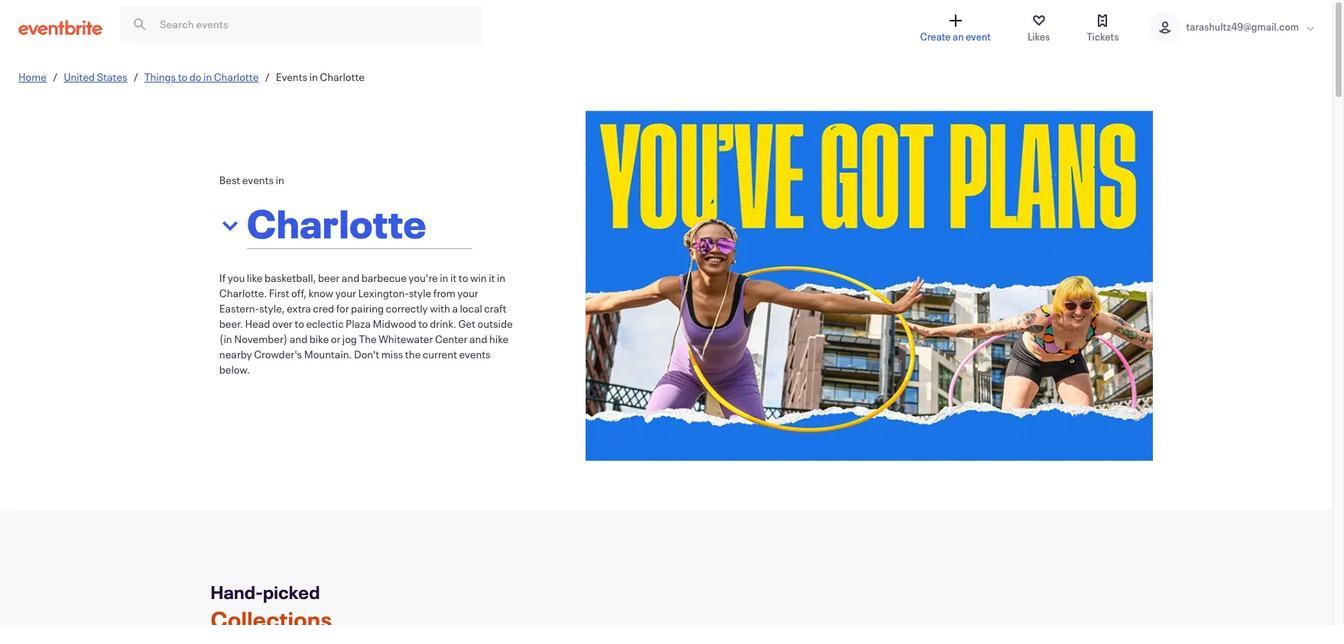 Task type: vqa. For each thing, say whether or not it's contained in the screenshot.
the leftmost events
yes



Task type: locate. For each thing, give the bounding box(es) containing it.
do
[[189, 69, 202, 84]]

jog
[[342, 332, 357, 347]]

events
[[276, 69, 307, 84]]

the
[[359, 332, 377, 347]]

to down extra
[[295, 317, 304, 331]]

/ left events
[[265, 69, 270, 84]]

1 horizontal spatial /
[[133, 69, 138, 84]]

things to do in charlotte link
[[144, 69, 259, 84]]

you
[[228, 271, 245, 286]]

charlotte.
[[219, 286, 267, 301]]

0 horizontal spatial your
[[335, 286, 356, 301]]

1 / from the left
[[53, 69, 58, 84]]

event
[[966, 30, 991, 44]]

you're
[[409, 271, 438, 286]]

charlotte image
[[585, 111, 1153, 461]]

0 horizontal spatial and
[[290, 332, 308, 347]]

know
[[309, 286, 333, 301]]

style,
[[259, 302, 285, 316]]

to
[[178, 69, 188, 84], [459, 271, 468, 286], [295, 317, 304, 331], [418, 317, 428, 331]]

home / united states / things to do in charlotte / events in charlotte
[[18, 69, 365, 84]]

1 vertical spatial events
[[459, 347, 491, 362]]

drink.
[[430, 317, 456, 331]]

0 horizontal spatial events
[[242, 173, 274, 188]]

to left win
[[459, 271, 468, 286]]

get
[[458, 317, 476, 331]]

tarashultz49@gmail.com
[[1186, 20, 1299, 34]]

things
[[144, 69, 176, 84]]

1 horizontal spatial charlotte
[[320, 69, 365, 84]]

1 horizontal spatial it
[[489, 271, 495, 286]]

2 charlotte from the left
[[320, 69, 365, 84]]

it up from
[[450, 271, 457, 286]]

0 horizontal spatial it
[[450, 271, 457, 286]]

it
[[450, 271, 457, 286], [489, 271, 495, 286]]

win
[[470, 271, 487, 286]]

like
[[247, 271, 263, 286]]

1 horizontal spatial your
[[457, 286, 478, 301]]

your up the local
[[457, 286, 478, 301]]

or
[[331, 332, 340, 347]]

1 horizontal spatial events
[[459, 347, 491, 362]]

states
[[97, 69, 127, 84]]

barbecue
[[361, 271, 407, 286]]

charlotte right events
[[320, 69, 365, 84]]

charlotte
[[214, 69, 259, 84], [320, 69, 365, 84]]

november)
[[234, 332, 288, 347]]

your
[[335, 286, 356, 301], [457, 286, 478, 301]]

a
[[452, 302, 458, 316]]

off,
[[291, 286, 307, 301]]

if
[[219, 271, 226, 286]]

likes
[[1028, 30, 1050, 44]]

it right win
[[489, 271, 495, 286]]

cred
[[313, 302, 334, 316]]

(in
[[219, 332, 232, 347]]

beer
[[318, 271, 340, 286]]

create an event
[[920, 30, 991, 44]]

outside
[[478, 317, 513, 331]]

/
[[53, 69, 58, 84], [133, 69, 138, 84], [265, 69, 270, 84]]

to left drink. on the bottom left of page
[[418, 317, 428, 331]]

eclectic
[[306, 317, 344, 331]]

best events in
[[219, 173, 284, 188]]

1 your from the left
[[335, 286, 356, 301]]

picked
[[263, 580, 320, 605]]

first
[[269, 286, 289, 301]]

0 horizontal spatial /
[[53, 69, 58, 84]]

don't
[[354, 347, 379, 362]]

events down center
[[459, 347, 491, 362]]

charlotte right do at the left top
[[214, 69, 259, 84]]

your up for
[[335, 286, 356, 301]]

events right best
[[242, 173, 274, 188]]

2 your from the left
[[457, 286, 478, 301]]

hike
[[489, 332, 509, 347]]

midwood
[[373, 317, 416, 331]]

and left bike
[[290, 332, 308, 347]]

and down get
[[470, 332, 487, 347]]

/ right home
[[53, 69, 58, 84]]

0 vertical spatial events
[[242, 173, 274, 188]]

0 horizontal spatial charlotte
[[214, 69, 259, 84]]

in
[[203, 69, 212, 84], [309, 69, 318, 84], [276, 173, 284, 188], [440, 271, 448, 286], [497, 271, 506, 286]]

hand-picked
[[211, 580, 320, 605]]

events
[[242, 173, 274, 188], [459, 347, 491, 362]]

and
[[342, 271, 360, 286], [290, 332, 308, 347], [470, 332, 487, 347]]

/ right states
[[133, 69, 138, 84]]

in right do at the left top
[[203, 69, 212, 84]]

the
[[405, 347, 421, 362]]

2 horizontal spatial /
[[265, 69, 270, 84]]

and right beer
[[342, 271, 360, 286]]

lexington-
[[358, 286, 409, 301]]

None text field
[[247, 190, 518, 257]]

in right best
[[276, 173, 284, 188]]



Task type: describe. For each thing, give the bounding box(es) containing it.
create an event link
[[905, 0, 1006, 55]]

from
[[433, 286, 456, 301]]

with
[[430, 302, 450, 316]]

1 charlotte from the left
[[214, 69, 259, 84]]

tarashultz49@gmail.com link
[[1134, 0, 1333, 55]]

in right win
[[497, 271, 506, 286]]

plaza
[[346, 317, 371, 331]]

best
[[219, 173, 240, 188]]

if you like basketball, beer and barbecue you're in it to win it in charlotte. first off, know your lexington-style from your eastern-style, extra cred for pairing correctly with a local craft beer. head over to eclectic plaza midwood to drink. get outside (in november) and bike or jog the whitewater center and hike nearby crowder's mountain. don't miss the current events below.
[[219, 271, 513, 377]]

crowder's
[[254, 347, 302, 362]]

1 horizontal spatial and
[[342, 271, 360, 286]]

tickets
[[1087, 30, 1119, 44]]

eastern-
[[219, 302, 259, 316]]

over
[[272, 317, 293, 331]]

style
[[409, 286, 431, 301]]

eventbrite image
[[18, 20, 102, 35]]

hand-
[[211, 580, 263, 605]]

whitewater
[[379, 332, 433, 347]]

1 it from the left
[[450, 271, 457, 286]]

pairing
[[351, 302, 384, 316]]

2 it from the left
[[489, 271, 495, 286]]

in right events
[[309, 69, 318, 84]]

create
[[920, 30, 951, 44]]

nearby
[[219, 347, 252, 362]]

miss
[[381, 347, 403, 362]]

center
[[435, 332, 468, 347]]

below.
[[219, 363, 250, 377]]

extra
[[287, 302, 311, 316]]

events inside if you like basketball, beer and barbecue you're in it to win it in charlotte. first off, know your lexington-style from your eastern-style, extra cred for pairing correctly with a local craft beer. head over to eclectic plaza midwood to drink. get outside (in november) and bike or jog the whitewater center and hike nearby crowder's mountain. don't miss the current events below.
[[459, 347, 491, 362]]

3 / from the left
[[265, 69, 270, 84]]

tickets link
[[1072, 0, 1134, 55]]

for
[[336, 302, 349, 316]]

current
[[423, 347, 457, 362]]

home
[[18, 69, 47, 84]]

mountain.
[[304, 347, 352, 362]]

beer.
[[219, 317, 243, 331]]

likes link
[[1012, 0, 1065, 55]]

craft
[[484, 302, 507, 316]]

in up from
[[440, 271, 448, 286]]

bike
[[309, 332, 329, 347]]

2 horizontal spatial and
[[470, 332, 487, 347]]

to left do at the left top
[[178, 69, 188, 84]]

an
[[953, 30, 964, 44]]

2 / from the left
[[133, 69, 138, 84]]

united
[[64, 69, 95, 84]]

correctly
[[386, 302, 428, 316]]

basketball,
[[265, 271, 316, 286]]

local
[[460, 302, 482, 316]]

head
[[245, 317, 270, 331]]

home link
[[18, 69, 47, 84]]

united states link
[[64, 69, 127, 84]]



